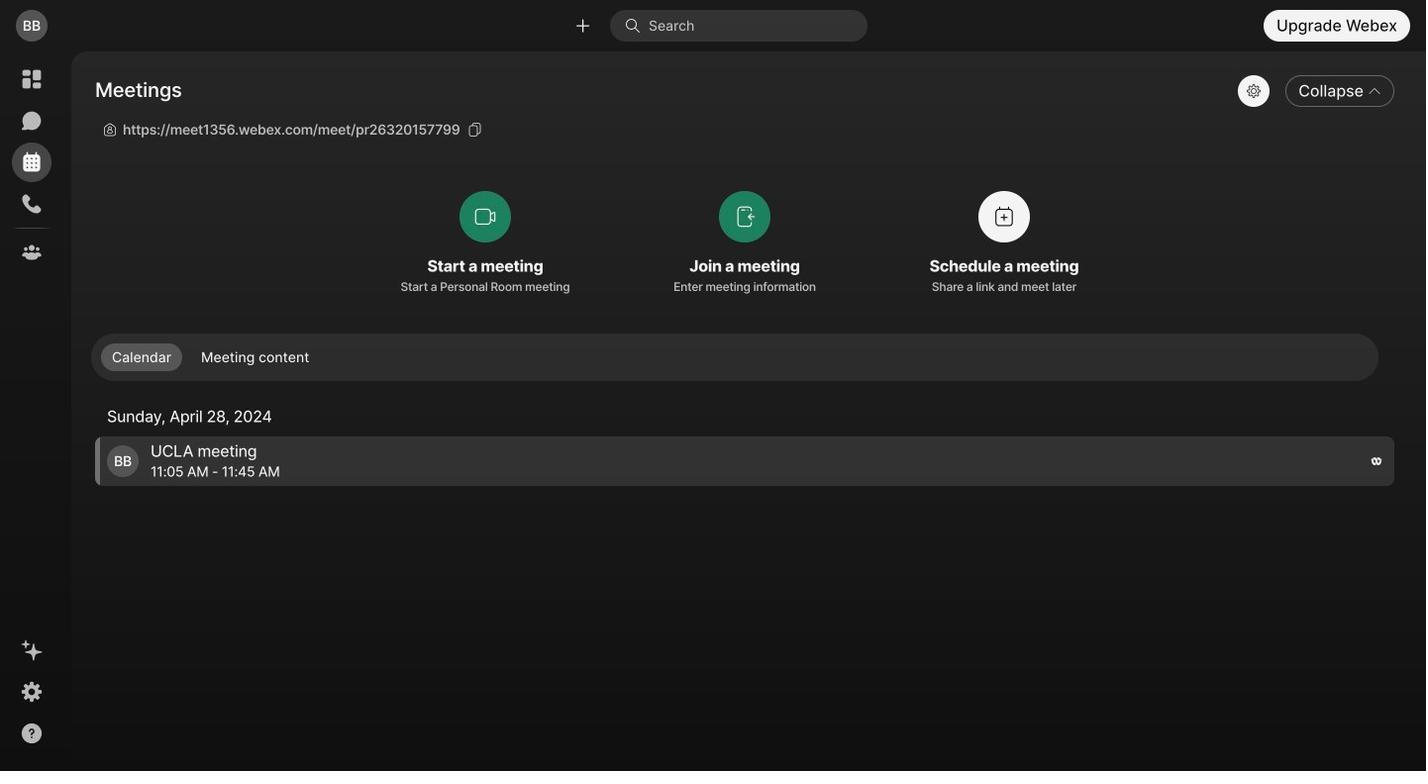 Task type: vqa. For each thing, say whether or not it's contained in the screenshot.
April 28, 2024 11:05 AM to 11:45 AM UCLA meeting non-recurring meeting,  Bob Builder list item
yes



Task type: describe. For each thing, give the bounding box(es) containing it.
april 28, 2024 11:05 am to 11:45 am ucla meeting non-recurring meeting,  bob builder list item
[[95, 437, 1395, 487]]



Task type: locate. For each thing, give the bounding box(es) containing it.
webex tab list
[[12, 59, 52, 272]]

navigation
[[0, 52, 63, 772]]



